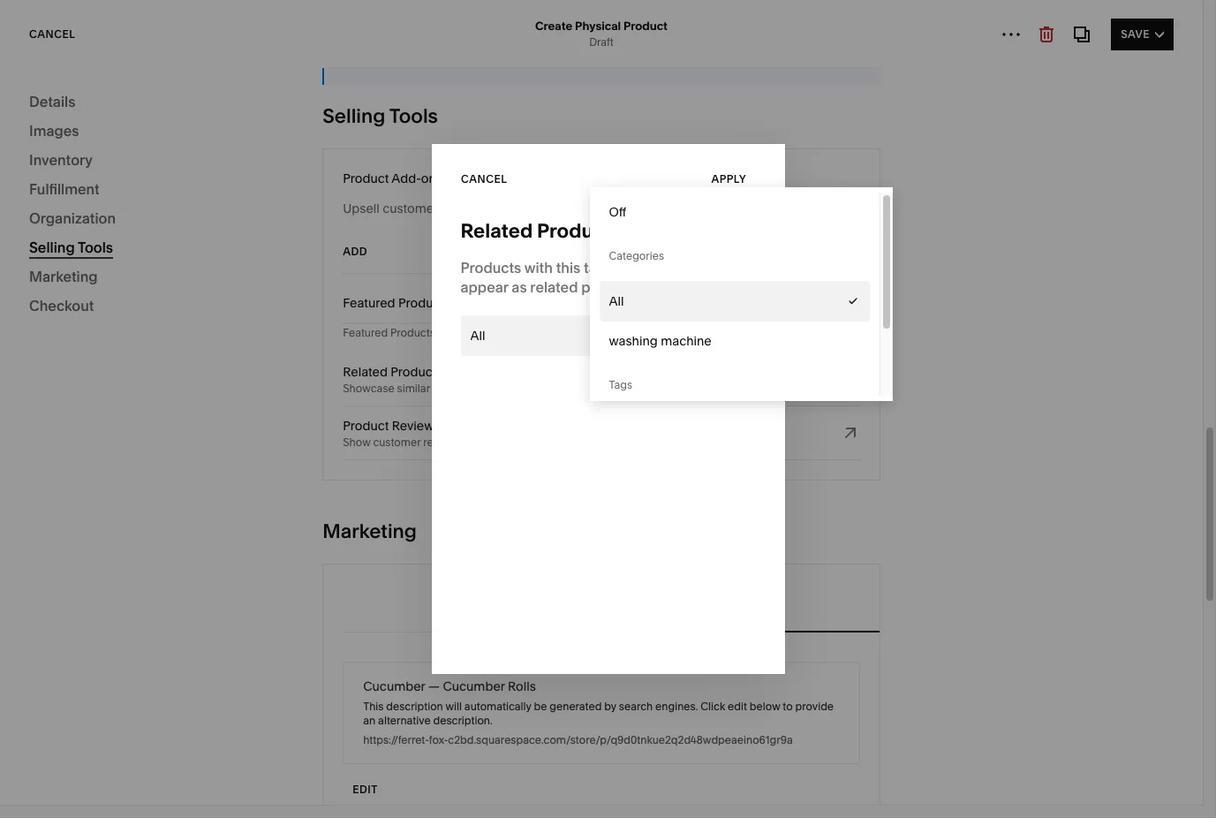 Task type: vqa. For each thing, say whether or not it's contained in the screenshot.
Tara
no



Task type: locate. For each thing, give the bounding box(es) containing it.
product right the physical
[[624, 19, 668, 33]]

appointments
[[852, 649, 945, 666]]

will right category at the right of the page
[[690, 259, 712, 277]]

directly right the reviews
[[464, 436, 502, 449]]

0 vertical spatial directly
[[577, 201, 620, 216]]

discounts
[[39, 234, 98, 250]]

in left summary
[[526, 326, 535, 339]]

your inside we've made some updates you now have the option to include a product add-on on your product page in the selling tools section.
[[666, 29, 688, 42]]

selling tools up product add-ons
[[323, 104, 438, 128]]

we've
[[383, 9, 419, 25]]

0 horizontal spatial cucumber
[[363, 679, 425, 695]]

with
[[448, 201, 472, 216], [525, 259, 553, 277]]

marketing
[[29, 268, 98, 285], [323, 520, 417, 543]]

off
[[609, 204, 627, 220]]

some
[[458, 9, 491, 25]]

add up payments
[[343, 245, 368, 258]]

2 get from the left
[[852, 690, 874, 703]]

page. for featured products can be displayed in summary blocks on your page.
[[663, 326, 692, 339]]

related
[[531, 278, 578, 296]]

1 vertical spatial with
[[525, 259, 553, 277]]

online course create a guided series of lessons to teach a skill or educate on a topic
[[402, 604, 681, 666]]

0 horizontal spatial edit
[[353, 783, 378, 796]]

your left machine
[[639, 326, 661, 339]]

0 vertical spatial in
[[761, 29, 770, 42]]

list box containing off
[[590, 191, 893, 410]]

or
[[610, 259, 623, 277], [442, 649, 456, 666], [949, 649, 962, 666]]

inventory
[[29, 151, 93, 169]]

1 horizontal spatial all
[[609, 293, 624, 309]]

tools inside we've made some updates you now have the option to include a product add-on on your product page in the selling tools section.
[[419, 49, 445, 62]]

and right live
[[365, 443, 384, 456]]

payments add a way to get paid.
[[328, 270, 438, 301]]

your inside products add products to your inventory.
[[412, 210, 434, 223]]

you
[[984, 323, 1004, 333]]

show
[[343, 436, 371, 449]]

manage up professional
[[902, 375, 957, 392]]

of
[[556, 629, 569, 647]]

with right customers
[[448, 201, 472, 216]]

get
[[402, 690, 424, 703], [852, 690, 874, 703]]

needed
[[1033, 375, 1085, 392]]

all right can
[[471, 328, 486, 344]]

create inside create physical product draft
[[535, 19, 573, 33]]

edit for edit
[[353, 783, 378, 796]]

0 horizontal spatial marketing
[[29, 268, 98, 285]]

product inside create physical product draft
[[624, 19, 668, 33]]

the inside manage projects and invoice clients manage the details needed to deliver a professional service experience.
[[960, 375, 981, 392]]

pages.
[[576, 436, 610, 449]]

1 horizontal spatial get started
[[852, 690, 927, 703]]

c2bd.squarespace.com/store/p/q9d0tnkue2q2d48wdpeaeino61gr9a
[[448, 733, 793, 747]]

plan. inside subscription choose a subscription plan.
[[443, 365, 467, 379]]

0 horizontal spatial plan.
[[443, 365, 467, 379]]

2 vertical spatial manage
[[612, 436, 653, 449]]

product up show
[[343, 418, 389, 434]]

to down updates
[[508, 29, 518, 42]]

cancel button
[[29, 18, 75, 50], [461, 163, 517, 195]]

create left the physical
[[535, 19, 573, 33]]

cucumber — cucumber rolls this description will automatically be generated by search engines. click edit below to provide an alternative description. https://ferret-fox-c2bd.squarespace.com/store/p/q9d0tnkue2q2d48wdpeaeino61gr9a
[[363, 679, 834, 747]]

get left the — at the bottom left
[[402, 690, 424, 703]]

product add-ons
[[343, 171, 443, 186]]

get started down the appointments
[[852, 690, 927, 703]]

this inside products with this tag or category will now appear as related products.
[[556, 259, 581, 277]]

way
[[360, 288, 380, 301]]

2 started from the left
[[877, 690, 927, 703]]

product inside related products showcase similar items on your product pages.
[[503, 382, 542, 395]]

1 horizontal spatial create
[[535, 19, 573, 33]]

0 vertical spatial cancel button
[[29, 18, 75, 50]]

1 horizontal spatial add-
[[611, 29, 635, 42]]

started up description.
[[427, 690, 477, 703]]

started for live,
[[877, 690, 927, 703]]

tools down have
[[419, 49, 445, 62]]

products
[[39, 174, 92, 190], [328, 192, 381, 208], [537, 219, 622, 243], [461, 259, 522, 277], [391, 326, 435, 339], [391, 364, 443, 380]]

plan. left use
[[493, 786, 522, 802]]

tag
[[584, 259, 606, 277]]

1 featured from the top
[[343, 295, 396, 311]]

1 horizontal spatial page.
[[712, 201, 745, 216]]

0 vertical spatial and
[[1019, 350, 1045, 368]]

get started up description.
[[402, 690, 477, 703]]

in inside we've made some updates you now have the option to include a product add-on on your product page in the selling tools section.
[[761, 29, 770, 42]]

1 horizontal spatial in
[[714, 436, 723, 449]]

1 get started from the left
[[402, 690, 477, 703]]

get started for acuity scheduling sell live, scheduled services, coaching appointments or classes
[[852, 690, 927, 703]]

add left products
[[328, 210, 349, 223]]

more ways to sell
[[275, 539, 436, 563]]

will inside products with this tag or category will now appear as related products.
[[690, 259, 712, 277]]

this
[[363, 700, 384, 713]]

1 vertical spatial now
[[715, 259, 743, 277]]

add down payments
[[328, 288, 349, 301]]

0 horizontal spatial this
[[556, 259, 581, 277]]

edit right the take
[[353, 783, 378, 796]]

related for related products showcase similar items on your product pages.
[[343, 364, 388, 380]]

marketing up checkout
[[29, 268, 98, 285]]

1 vertical spatial directly
[[464, 436, 502, 449]]

to up experience.
[[1088, 375, 1101, 392]]

cucumber up the description
[[363, 679, 425, 695]]

cancel button up details
[[29, 18, 75, 50]]

to right the subscribe
[[1102, 184, 1115, 201]]

1 horizontal spatial get
[[852, 690, 874, 703]]

2 vertical spatial selling tools
[[39, 294, 112, 310]]

will for category
[[690, 259, 712, 277]]

get started button down the appointments
[[852, 681, 927, 713]]

1 vertical spatial this
[[656, 436, 674, 449]]

a
[[560, 29, 566, 42], [351, 288, 357, 301], [369, 365, 375, 379], [902, 394, 910, 412], [451, 629, 459, 647], [402, 649, 410, 666], [538, 649, 546, 666], [235, 786, 242, 802]]

your right items
[[478, 382, 500, 395]]

now up all option
[[715, 259, 743, 277]]

be right can
[[459, 326, 472, 339]]

cancel up 'inventory.'
[[461, 172, 507, 186]]

marketing down live
[[323, 520, 417, 543]]

all up the blocks
[[609, 293, 624, 309]]

0 horizontal spatial now
[[404, 29, 425, 42]]

0 horizontal spatial will
[[446, 700, 462, 713]]

description
[[386, 700, 443, 713]]

tab list
[[343, 584, 990, 633]]

clients
[[1100, 350, 1144, 368]]

1 vertical spatial ons
[[552, 201, 574, 216]]

edit site button
[[1104, 29, 1175, 61]]

1 vertical spatial related
[[343, 364, 388, 380]]

choose
[[328, 365, 367, 379]]

product
[[624, 19, 668, 33], [343, 171, 389, 186], [399, 295, 445, 311], [503, 382, 542, 395], [343, 418, 389, 434]]

2 vertical spatial add
[[328, 288, 349, 301]]

made
[[421, 9, 455, 25]]

0 vertical spatial related
[[461, 219, 533, 243]]

0 horizontal spatial create
[[402, 629, 447, 647]]

edit
[[1114, 38, 1139, 51], [353, 783, 378, 796]]

0 horizontal spatial get
[[402, 690, 424, 703]]

0 horizontal spatial get started button
[[402, 681, 477, 713]]

0 vertical spatial with
[[448, 201, 472, 216]]

started down the appointments
[[877, 690, 927, 703]]

0 vertical spatial edit
[[1114, 38, 1139, 51]]

1 horizontal spatial get started button
[[852, 681, 927, 713]]

in right page
[[761, 29, 770, 42]]

0 horizontal spatial page.
[[663, 326, 692, 339]]

to
[[508, 29, 518, 42], [1102, 184, 1115, 201], [399, 210, 409, 223], [382, 288, 392, 301], [1088, 375, 1101, 392], [380, 539, 399, 563], [627, 629, 640, 647], [783, 700, 793, 713]]

ons
[[421, 171, 443, 186], [552, 201, 574, 216]]

feature
[[676, 436, 712, 449]]

started
[[427, 690, 477, 703], [877, 690, 927, 703]]

0 vertical spatial add
[[328, 210, 349, 223]]

1 get from the left
[[402, 690, 424, 703]]

selling tools up invoicing
[[29, 239, 113, 256]]

products down inventory
[[39, 174, 92, 190]]

get right the provide
[[852, 690, 874, 703]]

edit left site
[[1114, 38, 1139, 51]]

1 horizontal spatial ons
[[552, 201, 574, 216]]

1 vertical spatial in
[[526, 326, 535, 339]]

1 horizontal spatial plan.
[[493, 786, 522, 802]]

a left way
[[351, 288, 357, 301]]

0 horizontal spatial or
[[442, 649, 456, 666]]

featured for featured products can be displayed in summary blocks on your page.
[[343, 326, 388, 339]]

suggested
[[902, 323, 960, 333]]

1 horizontal spatial or
[[610, 259, 623, 277]]

with up related
[[525, 259, 553, 277]]

ons up related products
[[552, 201, 574, 216]]

to right below at the right
[[783, 700, 793, 713]]

subscribe button
[[902, 236, 965, 268]]

2 horizontal spatial in
[[761, 29, 770, 42]]

add
[[328, 210, 349, 223], [343, 245, 368, 258], [328, 288, 349, 301]]

the right off
[[641, 201, 660, 216]]

1 vertical spatial cancel button
[[461, 163, 517, 195]]

you're
[[944, 184, 985, 201]]

started for a
[[427, 690, 477, 703]]

publish
[[902, 203, 951, 221]]

1 horizontal spatial cancel
[[461, 172, 507, 186]]

0 horizontal spatial be
[[459, 326, 472, 339]]

have
[[428, 29, 452, 42]]

get started button for acuity scheduling sell live, scheduled services, coaching appointments or classes
[[852, 681, 927, 713]]

cucumber up automatically
[[443, 679, 505, 695]]

0 horizontal spatial get started
[[402, 690, 477, 703]]

w12ctake20
[[583, 786, 661, 802]]

your
[[666, 29, 688, 42], [343, 115, 385, 139], [954, 203, 983, 221], [412, 210, 434, 223], [639, 326, 661, 339], [478, 382, 500, 395]]

0 vertical spatial this
[[556, 259, 581, 277]]

1 horizontal spatial directly
[[577, 201, 620, 216]]

live
[[345, 443, 362, 456]]

1 cucumber from the left
[[363, 679, 425, 695]]

0 vertical spatial cancel
[[29, 27, 75, 40]]

1 vertical spatial edit
[[353, 783, 378, 796]]

edit inside "button"
[[1114, 38, 1139, 51]]

1 get started button from the left
[[402, 681, 477, 713]]

or inside acuity scheduling sell live, scheduled services, coaching appointments or classes
[[949, 649, 962, 666]]

this left 'feature' on the right of page
[[656, 436, 674, 449]]

1 vertical spatial cancel
[[461, 172, 507, 186]]

and
[[1019, 350, 1045, 368], [365, 443, 384, 456]]

get started button up description.
[[402, 681, 477, 713]]

20%
[[348, 786, 373, 802]]

on inside product reviews show customer reviews directly on all product pages. manage this feature in
[[504, 436, 517, 449]]

or down scheduled
[[949, 649, 962, 666]]

2 featured from the top
[[343, 326, 388, 339]]

your down you're
[[954, 203, 983, 221]]

2 get started button from the left
[[852, 681, 927, 713]]

the
[[454, 29, 471, 42], [773, 29, 789, 42], [641, 201, 660, 216], [960, 375, 981, 392]]

1 vertical spatial create
[[402, 629, 447, 647]]

1 started from the left
[[427, 690, 477, 703]]

0 vertical spatial will
[[690, 259, 712, 277]]

add inside the payments add a way to get paid.
[[328, 288, 349, 301]]

products left can
[[391, 326, 435, 339]]

related down upsell customers with product add-ons directly on the product page.
[[461, 219, 533, 243]]

set up your store
[[279, 115, 438, 139]]

0 horizontal spatial with
[[448, 201, 472, 216]]

2 get started from the left
[[852, 690, 927, 703]]

a up showcase
[[369, 365, 375, 379]]

0 horizontal spatial and
[[365, 443, 384, 456]]

list box
[[590, 191, 893, 410]]

0 vertical spatial featured
[[343, 295, 396, 311]]

acuity
[[852, 604, 895, 622]]

now right you
[[404, 29, 425, 42]]

manage right pages.
[[612, 436, 653, 449]]

selling left store
[[323, 104, 386, 128]]

create up skill on the bottom left of page
[[402, 629, 447, 647]]

selling tools down invoicing
[[39, 294, 112, 310]]

a left skill on the bottom left of page
[[402, 649, 410, 666]]

1 vertical spatial will
[[446, 700, 462, 713]]

1 vertical spatial be
[[534, 700, 547, 713]]

upsell
[[343, 201, 380, 216]]

1 vertical spatial page.
[[663, 326, 692, 339]]

2 horizontal spatial or
[[949, 649, 962, 666]]

products up appear
[[461, 259, 522, 277]]

1 horizontal spatial now
[[715, 259, 743, 277]]

add- up related products
[[524, 201, 552, 216]]

1 horizontal spatial and
[[1019, 350, 1045, 368]]

related inside related products showcase similar items on your product pages.
[[343, 364, 388, 380]]

in right 'feature' on the right of page
[[714, 436, 723, 449]]

1 horizontal spatial this
[[656, 436, 674, 449]]

featured down payments
[[343, 295, 396, 311]]

directly up tag
[[577, 201, 620, 216]]

0 vertical spatial create
[[535, 19, 573, 33]]

0 vertical spatial now
[[404, 29, 425, 42]]

create
[[535, 19, 573, 33], [402, 629, 447, 647]]

1 horizontal spatial edit
[[1114, 38, 1139, 51]]

cancel up details
[[29, 27, 75, 40]]

cucumber
[[363, 679, 425, 695], [443, 679, 505, 695]]

0 vertical spatial be
[[459, 326, 472, 339]]

website
[[444, 786, 490, 802]]

search
[[619, 700, 653, 713]]

add-
[[611, 29, 635, 42], [524, 201, 552, 216]]

use
[[525, 786, 547, 802]]

1 horizontal spatial will
[[690, 259, 712, 277]]

add for products
[[328, 210, 349, 223]]

ons up customers
[[421, 171, 443, 186]]

add for payments
[[328, 288, 349, 301]]

a down the series
[[538, 649, 546, 666]]

1 vertical spatial plan.
[[493, 786, 522, 802]]

or right skill on the bottom left of page
[[442, 649, 456, 666]]

automatically
[[465, 700, 532, 713]]

page. for upsell customers with product add-ons directly on the product page.
[[712, 201, 745, 216]]

0 horizontal spatial in
[[526, 326, 535, 339]]

category
[[627, 259, 687, 277]]

get started button for online course create a guided series of lessons to teach a skill or educate on a topic
[[402, 681, 477, 713]]

product right all
[[533, 436, 573, 449]]

to inside manage projects and invoice clients manage the details needed to deliver a professional service experience.
[[1088, 375, 1101, 392]]

will up description.
[[446, 700, 462, 713]]

add- right include
[[611, 29, 635, 42]]

get started
[[402, 690, 477, 703], [852, 690, 927, 703]]

featured up subscription
[[343, 326, 388, 339]]

now inside we've made some updates you now have the option to include a product add-on on your product page in the selling tools section.
[[404, 29, 425, 42]]

1 vertical spatial featured
[[343, 326, 388, 339]]

all
[[609, 293, 624, 309], [471, 328, 486, 344]]

be down rolls
[[534, 700, 547, 713]]

inventory.
[[436, 210, 485, 223]]

product
[[569, 29, 609, 42], [690, 29, 730, 42], [475, 201, 521, 216], [663, 201, 709, 216], [533, 436, 573, 449]]

selling tools
[[323, 104, 438, 128], [29, 239, 113, 256], [39, 294, 112, 310]]

0 horizontal spatial directly
[[464, 436, 502, 449]]

a inside we've made some updates you now have the option to include a product add-on on your product page in the selling tools section.
[[560, 29, 566, 42]]

a left guided
[[451, 629, 459, 647]]

2 vertical spatial in
[[714, 436, 723, 449]]

products inside related products showcase similar items on your product pages.
[[391, 364, 443, 380]]

edit site
[[1114, 38, 1166, 51]]

a right include
[[560, 29, 566, 42]]

organization
[[29, 209, 116, 227]]

1 vertical spatial marketing
[[323, 520, 417, 543]]

related products
[[461, 219, 622, 243]]

add inside products add products to your inventory.
[[328, 210, 349, 223]]

products up products
[[328, 192, 381, 208]]

fulfillment
[[29, 180, 100, 198]]

0 vertical spatial all
[[609, 293, 624, 309]]

1 vertical spatial selling tools
[[29, 239, 113, 256]]

a left professional
[[902, 394, 910, 412]]

cancel button up 'inventory.'
[[461, 163, 517, 195]]

will inside 'cucumber — cucumber rolls this description will automatically be generated by search engines. click edit below to provide an alternative description. https://ferret-fox-c2bd.squarespace.com/store/p/q9d0tnkue2q2d48wdpeaeino61gr9a'
[[446, 700, 462, 713]]

product left page
[[690, 29, 730, 42]]

physical
[[575, 19, 621, 33]]

tools up invoicing link
[[78, 239, 113, 256]]

and inside manage projects and invoice clients manage the details needed to deliver a professional service experience.
[[1019, 350, 1045, 368]]

get for sell live, scheduled services, coaching appointments or classes
[[852, 690, 874, 703]]

page. right washing
[[663, 326, 692, 339]]

to left the teach
[[627, 629, 640, 647]]

your inside related products showcase similar items on your product pages.
[[478, 382, 500, 395]]

1 horizontal spatial be
[[534, 700, 547, 713]]

publish go live and start selling.
[[328, 425, 447, 456]]

1 vertical spatial all
[[471, 328, 486, 344]]

manage down suggested
[[902, 350, 957, 368]]

1 horizontal spatial with
[[525, 259, 553, 277]]

option
[[473, 29, 505, 42]]

products up the similar
[[391, 364, 443, 380]]

directly inside product reviews show customer reviews directly on all product pages. manage this feature in
[[464, 436, 502, 449]]

1 vertical spatial and
[[365, 443, 384, 456]]

section.
[[448, 49, 487, 62]]

1 horizontal spatial cucumber
[[443, 679, 505, 695]]

edit
[[728, 700, 748, 713]]

related down subscription
[[343, 364, 388, 380]]

for
[[962, 323, 982, 333]]

to right products
[[399, 210, 409, 223]]

page.
[[712, 201, 745, 216], [663, 326, 692, 339]]

0 vertical spatial page.
[[712, 201, 745, 216]]

0 horizontal spatial related
[[343, 364, 388, 380]]

12/8/2023.
[[784, 786, 845, 802]]

plan. up items
[[443, 365, 467, 379]]

0 horizontal spatial all
[[471, 328, 486, 344]]

all
[[520, 436, 531, 449]]

1 vertical spatial add-
[[524, 201, 552, 216]]

0 horizontal spatial started
[[427, 690, 477, 703]]

featured products can be displayed in summary blocks on your page.
[[343, 326, 692, 339]]

to inside online course create a guided series of lessons to teach a skill or educate on a topic
[[627, 629, 640, 647]]

0 horizontal spatial ons
[[421, 171, 443, 186]]

page. down apply button
[[712, 201, 745, 216]]

1 horizontal spatial started
[[877, 690, 927, 703]]

0 vertical spatial plan.
[[443, 365, 467, 379]]



Task type: describe. For each thing, give the bounding box(es) containing it.
topic
[[550, 649, 584, 666]]

teach
[[644, 629, 681, 647]]

related for related products
[[461, 219, 533, 243]]

subscribe
[[1032, 184, 1099, 201]]

product inside product reviews show customer reviews directly on all product pages. manage this feature in
[[343, 418, 389, 434]]

0 vertical spatial manage
[[902, 350, 957, 368]]

updates
[[494, 9, 543, 25]]

washing machine
[[609, 333, 712, 349]]

pages.
[[545, 382, 578, 395]]

to left sell at the left
[[380, 539, 399, 563]]

scheduled
[[909, 629, 980, 647]]

sell
[[852, 629, 876, 647]]

summary
[[538, 326, 585, 339]]

2 cucumber from the left
[[443, 679, 505, 695]]

set
[[279, 115, 310, 139]]

selling link
[[29, 141, 196, 162]]

a inside the payments add a way to get paid.
[[351, 288, 357, 301]]

create inside online course create a guided series of lessons to teach a skill or educate on a topic
[[402, 629, 447, 647]]

products up tag
[[537, 219, 622, 243]]

as
[[512, 278, 527, 296]]

products inside products add products to your inventory.
[[328, 192, 381, 208]]

a right for
[[235, 786, 242, 802]]

or inside products with this tag or category will now appear as related products.
[[610, 259, 623, 277]]

scheduling
[[898, 604, 974, 622]]

start
[[387, 443, 409, 456]]

invoicing
[[39, 264, 93, 280]]

now inside products with this tag or category will now appear as related products.
[[715, 259, 743, 277]]

0 vertical spatial ons
[[421, 171, 443, 186]]

1 vertical spatial manage
[[902, 375, 957, 392]]

products
[[351, 210, 397, 223]]

a inside manage projects and invoice clients manage the details needed to deliver a professional service experience.
[[902, 394, 910, 412]]

product up can
[[399, 295, 445, 311]]

a inside subscription choose a subscription plan.
[[369, 365, 375, 379]]

suggested for you
[[902, 323, 1004, 333]]

for
[[213, 786, 232, 802]]

guided
[[462, 629, 510, 647]]

all button
[[461, 315, 764, 356]]

paid.
[[414, 288, 438, 301]]

below
[[750, 700, 781, 713]]

online
[[402, 604, 446, 622]]

acuity scheduling sell live, scheduled services, coaching appointments or classes
[[852, 604, 1108, 666]]

on inside related products showcase similar items on your product pages.
[[463, 382, 476, 395]]

1 vertical spatial add
[[343, 245, 368, 258]]

service
[[999, 394, 1047, 412]]

product up the upsell
[[343, 171, 389, 186]]

subscription choose a subscription plan.
[[328, 348, 467, 379]]

the right page
[[773, 29, 789, 42]]

orders
[[39, 204, 80, 220]]

with inside products with this tag or category will now appear as related products.
[[525, 259, 553, 277]]

to inside when you're ready, subscribe to publish your site.
[[1102, 184, 1115, 201]]

product up related products
[[475, 201, 521, 216]]

your right up
[[343, 115, 385, 139]]

get
[[395, 288, 411, 301]]

related products showcase similar items on your product pages.
[[343, 364, 578, 395]]

draft
[[590, 35, 614, 49]]

reviews
[[392, 418, 441, 434]]

featured for featured product
[[343, 295, 396, 311]]

selling.
[[412, 443, 447, 456]]

go
[[328, 443, 343, 456]]

products link
[[39, 167, 206, 197]]

store
[[389, 115, 438, 139]]

1 horizontal spatial marketing
[[323, 520, 417, 543]]

appear
[[461, 278, 509, 296]]

provide
[[796, 700, 834, 713]]

we've made some updates you now have the option to include a product add-on on your product page in the selling tools section.
[[383, 9, 789, 62]]

will for description
[[446, 700, 462, 713]]

page
[[733, 29, 759, 42]]

all inside option
[[609, 293, 624, 309]]

and inside publish go live and start selling.
[[365, 443, 384, 456]]

to inside 'cucumber — cucumber rolls this description will automatically be generated by search engines. click edit below to provide an alternative description. https://ferret-fox-c2bd.squarespace.com/store/p/q9d0tnkue2q2d48wdpeaeino61gr9a'
[[783, 700, 793, 713]]

similar
[[397, 382, 430, 395]]

details
[[29, 93, 75, 110]]

site
[[1142, 38, 1166, 51]]

fox-
[[429, 733, 448, 747]]

selling down images
[[29, 141, 75, 159]]

apply
[[711, 172, 746, 186]]

skill
[[414, 649, 439, 666]]

products inside products with this tag or category will now appear as related products.
[[461, 259, 522, 277]]

in inside product reviews show customer reviews directly on all product pages. manage this feature in
[[714, 436, 723, 449]]

1 horizontal spatial cancel button
[[461, 163, 517, 195]]

save
[[1122, 27, 1151, 40]]

course
[[450, 604, 498, 622]]

0 horizontal spatial add-
[[524, 201, 552, 216]]

time,
[[288, 786, 317, 802]]

manage projects and invoice clients manage the details needed to deliver a professional service experience.
[[902, 350, 1150, 412]]

featured product
[[343, 295, 445, 311]]

get started for online course create a guided series of lessons to teach a skill or educate on a topic
[[402, 690, 477, 703]]

deliver
[[1105, 375, 1150, 392]]

coaching
[[1046, 629, 1108, 647]]

0 horizontal spatial cancel button
[[29, 18, 75, 50]]

this inside product reviews show customer reviews directly on all product pages. manage this feature in
[[656, 436, 674, 449]]

up
[[315, 115, 339, 139]]

edit for edit site
[[1114, 38, 1139, 51]]

product inside product reviews show customer reviews directly on all product pages. manage this feature in
[[533, 436, 573, 449]]

items
[[433, 382, 460, 395]]

on inside online course create a guided series of lessons to teach a skill or educate on a topic
[[518, 649, 535, 666]]

manage inside product reviews show customer reviews directly on all product pages. manage this feature in
[[612, 436, 653, 449]]

get for create a guided series of lessons to teach a skill or educate on a topic
[[402, 690, 424, 703]]

when
[[902, 184, 940, 201]]

details
[[985, 375, 1029, 392]]

0 vertical spatial marketing
[[29, 268, 98, 285]]

can
[[438, 326, 456, 339]]

products with this tag or category will now appear as related products.
[[461, 259, 743, 296]]

services,
[[983, 629, 1042, 647]]

your inside when you're ready, subscribe to publish your site.
[[954, 203, 983, 221]]

selling up invoicing
[[29, 239, 75, 256]]

or inside online course create a guided series of lessons to teach a skill or educate on a topic
[[442, 649, 456, 666]]

reviews
[[423, 436, 462, 449]]

selling inside we've made some updates you now have the option to include a product add-on on your product page in the selling tools section.
[[383, 49, 417, 62]]

any
[[394, 786, 414, 802]]

checkout
[[29, 297, 94, 315]]

when you're ready, subscribe to publish your site.
[[902, 184, 1115, 221]]

selling tools link
[[39, 287, 206, 317]]

invoice
[[1048, 350, 1096, 368]]

save button
[[1112, 18, 1174, 50]]

add- inside we've made some updates you now have the option to include a product add-on on your product page in the selling tools section.
[[611, 29, 635, 42]]

categories
[[609, 249, 665, 262]]

lessons
[[573, 629, 624, 647]]

customers
[[383, 201, 445, 216]]

to inside products add products to your inventory.
[[399, 210, 409, 223]]

tools down invoicing link
[[81, 294, 112, 310]]

experience.
[[1050, 394, 1129, 412]]

all inside dropdown button
[[471, 328, 486, 344]]

be inside 'cucumber — cucumber rolls this description will automatically be generated by search engines. click edit below to provide an alternative description. https://ferret-fox-c2bd.squarespace.com/store/p/q9d0tnkue2q2d48wdpeaeino61gr9a'
[[534, 700, 547, 713]]

product right include
[[569, 29, 609, 42]]

live,
[[880, 629, 906, 647]]

0 vertical spatial selling tools
[[323, 104, 438, 128]]

expires
[[738, 786, 781, 802]]

by
[[605, 700, 617, 713]]

you
[[383, 29, 402, 42]]

all option
[[590, 281, 880, 321]]

tools up the add-
[[390, 104, 438, 128]]

0 horizontal spatial cancel
[[29, 27, 75, 40]]

product up category at the right of the page
[[663, 201, 709, 216]]

to inside we've made some updates you now have the option to include a product add-on on your product page in the selling tools section.
[[508, 29, 518, 42]]

to inside the payments add a way to get paid.
[[382, 288, 392, 301]]

offer terms. link
[[848, 786, 917, 803]]

ready,
[[988, 184, 1029, 201]]

add-
[[392, 171, 421, 186]]

the up section.
[[454, 29, 471, 42]]

payments
[[328, 270, 386, 286]]

code
[[550, 786, 580, 802]]

invoicing link
[[39, 257, 206, 287]]

selling down invoicing
[[39, 294, 79, 310]]



